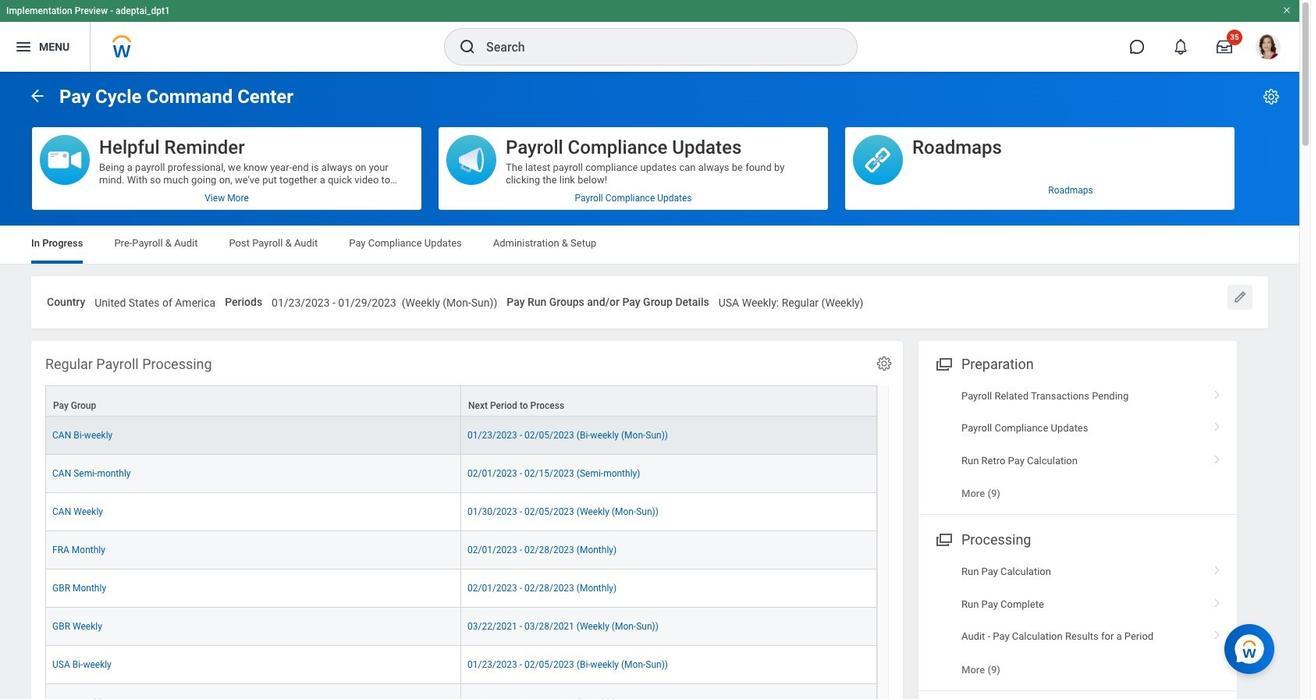 Task type: locate. For each thing, give the bounding box(es) containing it.
notifications large image
[[1174, 39, 1189, 55]]

3 chevron right image from the top
[[1208, 593, 1228, 609]]

6 row from the top
[[45, 570, 878, 608]]

profile logan mcneil image
[[1256, 34, 1281, 63]]

main content
[[0, 72, 1300, 700]]

2 chevron right image from the top
[[1208, 417, 1228, 433]]

tab list
[[16, 226, 1284, 264]]

configure this page image
[[1263, 87, 1281, 106]]

0 vertical spatial chevron right image
[[1208, 449, 1228, 465]]

chevron right image
[[1208, 385, 1228, 400], [1208, 417, 1228, 433], [1208, 593, 1228, 609], [1208, 626, 1228, 641]]

7 row from the top
[[45, 608, 878, 646]]

3 row from the top
[[45, 455, 878, 493]]

2 chevron right image from the top
[[1208, 561, 1228, 577]]

row
[[45, 386, 878, 418], [45, 417, 878, 455], [45, 455, 878, 493], [45, 493, 878, 532], [45, 532, 878, 570], [45, 570, 878, 608], [45, 608, 878, 646], [45, 646, 878, 685], [45, 685, 878, 700]]

1 vertical spatial list
[[919, 556, 1238, 686]]

menu group image
[[933, 353, 954, 374]]

None text field
[[272, 287, 498, 314], [719, 287, 864, 314], [272, 287, 498, 314], [719, 287, 864, 314]]

justify image
[[14, 37, 33, 56]]

1 chevron right image from the top
[[1208, 449, 1228, 465]]

list
[[919, 380, 1238, 510], [919, 556, 1238, 686]]

2 list from the top
[[919, 556, 1238, 686]]

1 list from the top
[[919, 380, 1238, 510]]

5 row from the top
[[45, 532, 878, 570]]

previous page image
[[28, 86, 47, 105]]

column header
[[45, 386, 461, 418]]

8 row from the top
[[45, 646, 878, 685]]

list for menu group icon
[[919, 380, 1238, 510]]

1 vertical spatial chevron right image
[[1208, 561, 1228, 577]]

None text field
[[95, 287, 216, 314]]

column header inside regular payroll processing element
[[45, 386, 461, 418]]

chevron right image
[[1208, 449, 1228, 465], [1208, 561, 1228, 577]]

0 vertical spatial list
[[919, 380, 1238, 510]]

search image
[[458, 37, 477, 56]]

banner
[[0, 0, 1300, 72]]

inbox large image
[[1217, 39, 1233, 55]]

4 row from the top
[[45, 493, 878, 532]]

regular payroll processing element
[[31, 341, 903, 700]]

Search Workday  search field
[[486, 30, 825, 64]]

list for menu group image
[[919, 556, 1238, 686]]

close environment banner image
[[1283, 5, 1292, 15]]



Task type: vqa. For each thing, say whether or not it's contained in the screenshot.
Configure Regular Payroll Processing icon
yes



Task type: describe. For each thing, give the bounding box(es) containing it.
4 chevron right image from the top
[[1208, 626, 1228, 641]]

menu group image
[[933, 529, 954, 550]]

1 chevron right image from the top
[[1208, 385, 1228, 400]]

1 row from the top
[[45, 386, 878, 418]]

edit image
[[1233, 290, 1249, 305]]

2 row from the top
[[45, 417, 878, 455]]

9 row from the top
[[45, 685, 878, 700]]

configure regular payroll processing image
[[876, 355, 893, 372]]



